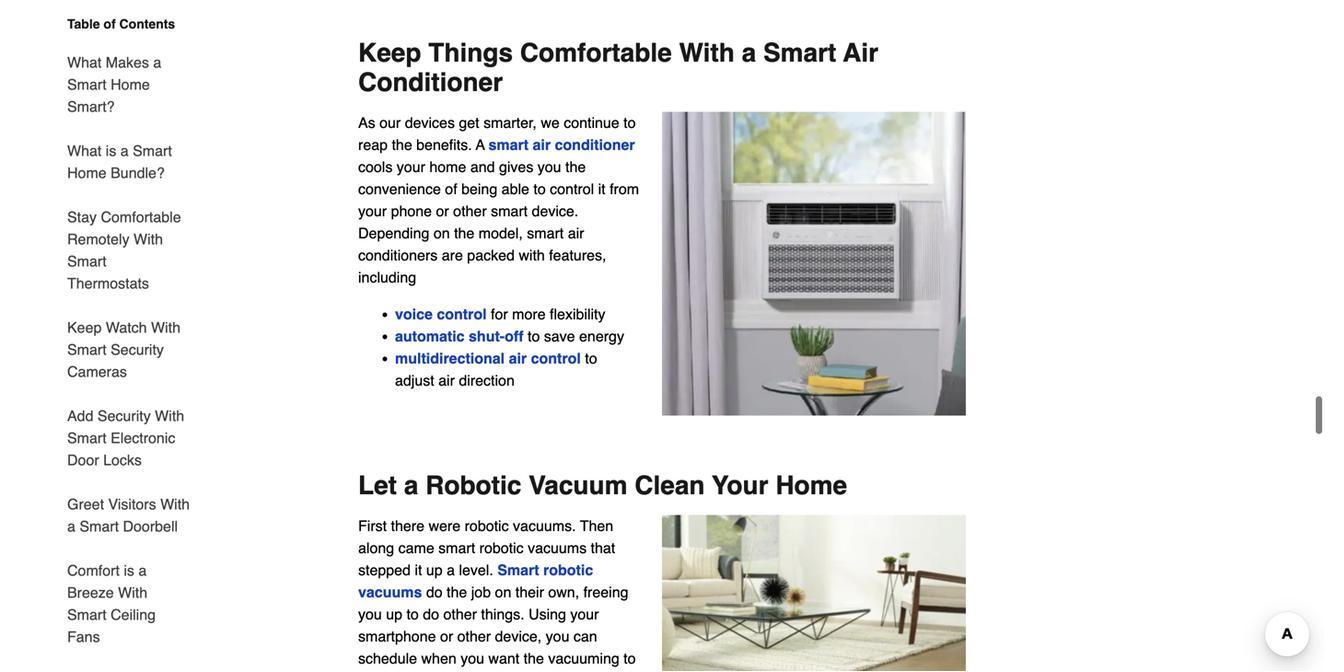 Task type: describe. For each thing, give the bounding box(es) containing it.
security inside keep watch with smart security cameras
[[111, 341, 164, 358]]

the down smart air conditioner link in the top of the page
[[566, 158, 586, 175]]

up inside first there were robotic vacuums. then along came smart robotic vacuums that stepped it up a level.
[[426, 562, 443, 579]]

home
[[430, 158, 466, 175]]

schedule
[[358, 650, 417, 667]]

do the job on their own, freeing you up to do other things. using your smartphone or other device, you can schedule when you want the vacuuming
[[358, 584, 636, 671]]

home for bundle?
[[67, 164, 107, 181]]

what is a smart home bundle?
[[67, 142, 172, 181]]

what is a smart home bundle? link
[[67, 129, 191, 195]]

on inside smart air conditioner cools your home and gives you the convenience of being able to control it from your phone or other smart device. depending on the model, smart air conditioners are packed with features, including
[[434, 225, 450, 242]]

flexibility
[[550, 306, 606, 323]]

shut-
[[469, 328, 505, 345]]

to inside smart air conditioner cools your home and gives you the convenience of being able to control it from your phone or other smart device. depending on the model, smart air conditioners are packed with features, including
[[534, 181, 546, 198]]

greet visitors with a smart doorbell
[[67, 496, 190, 535]]

table of contents element
[[53, 15, 191, 671]]

it inside smart air conditioner cools your home and gives you the convenience of being able to control it from your phone or other smart device. depending on the model, smart air conditioners are packed with features, including
[[598, 181, 606, 198]]

doorbell
[[123, 518, 178, 535]]

were
[[429, 518, 461, 535]]

smart inside "keep things comfortable with a smart air conditioner"
[[764, 38, 837, 68]]

can
[[574, 628, 598, 645]]

automatic
[[395, 328, 465, 345]]

smart inside keep watch with smart security cameras
[[67, 341, 107, 358]]

0 vertical spatial do
[[426, 584, 443, 601]]

1 vertical spatial robotic
[[480, 540, 524, 557]]

then
[[580, 518, 614, 535]]

or inside the do the job on their own, freeing you up to do other things. using your smartphone or other device, you can schedule when you want the vacuuming
[[440, 628, 453, 645]]

level.
[[459, 562, 493, 579]]

to inside the do the job on their own, freeing you up to do other things. using your smartphone or other device, you can schedule when you want the vacuuming
[[407, 606, 419, 623]]

a inside "keep things comfortable with a smart air conditioner"
[[742, 38, 756, 68]]

air inside to adjust air direction
[[439, 372, 455, 389]]

2 vertical spatial other
[[457, 628, 491, 645]]

smart inside greet visitors with a smart doorbell
[[80, 518, 119, 535]]

cameras
[[67, 363, 127, 380]]

the inside as our devices get smarter, we continue to reap the benefits. a
[[392, 136, 412, 153]]

with inside greet visitors with a smart doorbell
[[160, 496, 190, 513]]

multidirectional
[[395, 350, 505, 367]]

air
[[843, 38, 879, 68]]

comfort is a breeze with smart ceiling fans
[[67, 562, 156, 646]]

contents
[[119, 17, 175, 31]]

device,
[[495, 628, 542, 645]]

that
[[591, 540, 615, 557]]

it inside first there were robotic vacuums. then along came smart robotic vacuums that stepped it up a level.
[[415, 562, 422, 579]]

able
[[502, 181, 530, 198]]

smartphone
[[358, 628, 436, 645]]

smart inside what makes a smart home smart?
[[67, 76, 107, 93]]

conditioner
[[358, 68, 503, 97]]

convenience
[[358, 181, 441, 198]]

locks
[[103, 452, 142, 469]]

smart inside smart robotic vacuums
[[498, 562, 539, 579]]

vacuums.
[[513, 518, 576, 535]]

a inside comfort is a breeze with smart ceiling fans
[[138, 562, 147, 579]]

a inside what makes a smart home smart?
[[153, 54, 161, 71]]

0 horizontal spatial your
[[358, 203, 387, 220]]

control inside voice control for more flexibility automatic shut-off to save energy
[[437, 306, 487, 323]]

robotic
[[426, 471, 522, 501]]

a
[[476, 136, 485, 153]]

voice control for more flexibility automatic shut-off to save energy
[[395, 306, 624, 345]]

with inside stay comfortable remotely with smart thermostats
[[134, 231, 163, 248]]

with inside keep watch with smart security cameras
[[151, 319, 181, 336]]

comfort
[[67, 562, 120, 579]]

conditioner
[[555, 136, 635, 153]]

smart robotic vacuums
[[358, 562, 593, 601]]

control inside smart air conditioner cools your home and gives you the convenience of being able to control it from your phone or other smart device. depending on the model, smart air conditioners are packed with features, including
[[550, 181, 594, 198]]

energy
[[579, 328, 624, 345]]

smart inside first there were robotic vacuums. then along came smart robotic vacuums that stepped it up a level.
[[439, 540, 475, 557]]

door
[[67, 452, 99, 469]]

smart inside add security with smart electronic door locks
[[67, 430, 107, 447]]

from
[[610, 181, 639, 198]]

watch
[[106, 319, 147, 336]]

smart air conditioner cools your home and gives you the convenience of being able to control it from your phone or other smart device. depending on the model, smart air conditioners are packed with features, including
[[358, 136, 639, 286]]

security inside add security with smart electronic door locks
[[98, 408, 151, 425]]

freeing
[[584, 584, 629, 601]]

depending
[[358, 225, 430, 242]]

you down using on the left bottom of the page
[[546, 628, 570, 645]]

to adjust air direction
[[395, 350, 597, 389]]

packed
[[467, 247, 515, 264]]

what makes a smart home smart?
[[67, 54, 161, 115]]

0 vertical spatial robotic
[[465, 518, 509, 535]]

model,
[[479, 225, 523, 242]]

things
[[429, 38, 513, 68]]

gives
[[499, 158, 534, 175]]

bundle?
[[111, 164, 165, 181]]

stay comfortable remotely with smart thermostats
[[67, 209, 181, 292]]

features,
[[549, 247, 607, 264]]

direction
[[459, 372, 515, 389]]

voice control link
[[395, 306, 487, 323]]

keep for keep things comfortable with a smart air conditioner
[[358, 38, 421, 68]]

conditioners
[[358, 247, 438, 264]]

the up are
[[454, 225, 475, 242]]

fans
[[67, 629, 100, 646]]

add security with smart electronic door locks
[[67, 408, 184, 469]]

to inside as our devices get smarter, we continue to reap the benefits. a
[[624, 114, 636, 131]]

smart down device. at the left of the page
[[527, 225, 564, 242]]

there
[[391, 518, 425, 535]]

are
[[442, 247, 463, 264]]

smart?
[[67, 98, 115, 115]]

for
[[491, 306, 508, 323]]

you up smartphone in the bottom left of the page
[[358, 606, 382, 623]]

with inside add security with smart electronic door locks
[[155, 408, 184, 425]]

visitors
[[108, 496, 156, 513]]

greet visitors with a smart doorbell link
[[67, 483, 191, 549]]

add security with smart electronic door locks link
[[67, 394, 191, 483]]

adjust
[[395, 372, 434, 389]]

smarter,
[[484, 114, 537, 131]]

keep things comfortable with a smart air conditioner
[[358, 38, 879, 97]]

the left job
[[447, 584, 467, 601]]

first
[[358, 518, 387, 535]]

or inside smart air conditioner cools your home and gives you the convenience of being able to control it from your phone or other smart device. depending on the model, smart air conditioners are packed with features, including
[[436, 203, 449, 220]]

smart down the able
[[491, 203, 528, 220]]



Task type: vqa. For each thing, say whether or not it's contained in the screenshot.


Task type: locate. For each thing, give the bounding box(es) containing it.
comfortable
[[520, 38, 672, 68], [101, 209, 181, 226]]

up down came
[[426, 562, 443, 579]]

smart down 'remotely'
[[67, 253, 107, 270]]

makes
[[106, 54, 149, 71]]

remotely
[[67, 231, 129, 248]]

vacuums down "stepped" on the left bottom
[[358, 584, 422, 601]]

on inside the do the job on their own, freeing you up to do other things. using your smartphone or other device, you can schedule when you want the vacuuming
[[495, 584, 512, 601]]

is
[[106, 142, 116, 159], [124, 562, 134, 579]]

1 vertical spatial of
[[445, 181, 457, 198]]

0 vertical spatial what
[[67, 54, 102, 71]]

smart down the greet
[[80, 518, 119, 535]]

smart up door
[[67, 430, 107, 447]]

you
[[538, 158, 561, 175], [358, 606, 382, 623], [546, 628, 570, 645], [461, 650, 484, 667]]

0 vertical spatial security
[[111, 341, 164, 358]]

vacuums down vacuums.
[[528, 540, 587, 557]]

other down being
[[453, 203, 487, 220]]

smart up cameras at the left bottom of the page
[[67, 341, 107, 358]]

keep watch with smart security cameras link
[[67, 306, 191, 394]]

0 vertical spatial of
[[104, 17, 116, 31]]

smart up bundle?
[[133, 142, 172, 159]]

to down energy
[[585, 350, 597, 367]]

0 horizontal spatial on
[[434, 225, 450, 242]]

1 horizontal spatial your
[[397, 158, 425, 175]]

our
[[380, 114, 401, 131]]

up inside the do the job on their own, freeing you up to do other things. using your smartphone or other device, you can schedule when you want the vacuuming
[[386, 606, 403, 623]]

home down makes
[[111, 76, 150, 93]]

your
[[712, 471, 769, 501]]

smart
[[764, 38, 837, 68], [67, 76, 107, 93], [133, 142, 172, 159], [67, 253, 107, 270], [67, 341, 107, 358], [67, 430, 107, 447], [80, 518, 119, 535], [498, 562, 539, 579], [67, 607, 107, 624]]

you left 'want'
[[461, 650, 484, 667]]

vacuums inside smart robotic vacuums
[[358, 584, 422, 601]]

a inside first there were robotic vacuums. then along came smart robotic vacuums that stepped it up a level.
[[447, 562, 455, 579]]

1 horizontal spatial is
[[124, 562, 134, 579]]

home inside what makes a smart home smart?
[[111, 76, 150, 93]]

0 vertical spatial other
[[453, 203, 487, 220]]

ceiling
[[111, 607, 156, 624]]

it down came
[[415, 562, 422, 579]]

smart down smarter,
[[489, 136, 529, 153]]

1 horizontal spatial on
[[495, 584, 512, 601]]

air
[[533, 136, 551, 153], [568, 225, 584, 242], [509, 350, 527, 367], [439, 372, 455, 389]]

you down smart air conditioner link in the top of the page
[[538, 158, 561, 175]]

other down things.
[[457, 628, 491, 645]]

table of contents
[[67, 17, 175, 31]]

1 vertical spatial on
[[495, 584, 512, 601]]

vacuums
[[528, 540, 587, 557], [358, 584, 422, 601]]

with inside "keep things comfortable with a smart air conditioner"
[[679, 38, 735, 68]]

1 vertical spatial other
[[444, 606, 477, 623]]

1 vertical spatial up
[[386, 606, 403, 623]]

is inside comfort is a breeze with smart ceiling fans
[[124, 562, 134, 579]]

keep watch with smart security cameras
[[67, 319, 181, 380]]

up
[[426, 562, 443, 579], [386, 606, 403, 623]]

what down table
[[67, 54, 102, 71]]

thermostats
[[67, 275, 149, 292]]

air down we
[[533, 136, 551, 153]]

1 horizontal spatial up
[[426, 562, 443, 579]]

job
[[471, 584, 491, 601]]

0 horizontal spatial up
[[386, 606, 403, 623]]

and
[[471, 158, 495, 175]]

to right the able
[[534, 181, 546, 198]]

1 what from the top
[[67, 54, 102, 71]]

0 vertical spatial your
[[397, 158, 425, 175]]

1 horizontal spatial keep
[[358, 38, 421, 68]]

vacuums inside first there were robotic vacuums. then along came smart robotic vacuums that stepped it up a level.
[[528, 540, 587, 557]]

home inside what is a smart home bundle?
[[67, 164, 107, 181]]

what down smart?
[[67, 142, 102, 159]]

is inside what is a smart home bundle?
[[106, 142, 116, 159]]

reap
[[358, 136, 388, 153]]

ivory furniture and rug, a glass table and a black samsung robotic vacuum on wood floor. image
[[662, 515, 966, 671]]

other down job
[[444, 606, 477, 623]]

smart up smart?
[[67, 76, 107, 93]]

0 vertical spatial vacuums
[[528, 540, 587, 557]]

1 vertical spatial keep
[[67, 319, 102, 336]]

1 vertical spatial home
[[67, 164, 107, 181]]

comfortable up continue
[[520, 38, 672, 68]]

your up can on the bottom
[[570, 606, 599, 623]]

0 horizontal spatial is
[[106, 142, 116, 159]]

to up smartphone in the bottom left of the page
[[407, 606, 419, 623]]

a inside greet visitors with a smart doorbell
[[67, 518, 75, 535]]

2 what from the top
[[67, 142, 102, 159]]

1 vertical spatial vacuums
[[358, 584, 422, 601]]

do
[[426, 584, 443, 601], [423, 606, 439, 623]]

on up are
[[434, 225, 450, 242]]

or right phone on the top
[[436, 203, 449, 220]]

being
[[462, 181, 498, 198]]

2 horizontal spatial your
[[570, 606, 599, 623]]

robotic up level.
[[480, 540, 524, 557]]

keep inside keep watch with smart security cameras
[[67, 319, 102, 336]]

0 horizontal spatial vacuums
[[358, 584, 422, 601]]

things.
[[481, 606, 525, 623]]

a
[[742, 38, 756, 68], [153, 54, 161, 71], [120, 142, 129, 159], [404, 471, 418, 501], [67, 518, 75, 535], [447, 562, 455, 579], [138, 562, 147, 579]]

smart up fans
[[67, 607, 107, 624]]

2 vertical spatial your
[[570, 606, 599, 623]]

0 vertical spatial keep
[[358, 38, 421, 68]]

air down "off"
[[509, 350, 527, 367]]

you inside smart air conditioner cools your home and gives you the convenience of being able to control it from your phone or other smart device. depending on the model, smart air conditioners are packed with features, including
[[538, 158, 561, 175]]

add
[[67, 408, 93, 425]]

benefits.
[[416, 136, 472, 153]]

of inside smart air conditioner cools your home and gives you the convenience of being able to control it from your phone or other smart device. depending on the model, smart air conditioners are packed with features, including
[[445, 181, 457, 198]]

comfort is a breeze with smart ceiling fans link
[[67, 549, 191, 659]]

1 horizontal spatial home
[[111, 76, 150, 93]]

smart left air
[[764, 38, 837, 68]]

device.
[[532, 203, 579, 220]]

1 vertical spatial do
[[423, 606, 439, 623]]

your up depending
[[358, 203, 387, 220]]

what for what makes a smart home smart?
[[67, 54, 102, 71]]

off
[[505, 328, 524, 345]]

multidirectional air control
[[395, 350, 581, 367]]

is right comfort
[[124, 562, 134, 579]]

as our devices get smarter, we continue to reap the benefits. a
[[358, 114, 636, 153]]

what makes a smart home smart? link
[[67, 41, 191, 129]]

1 vertical spatial is
[[124, 562, 134, 579]]

own,
[[548, 584, 579, 601]]

what for what is a smart home bundle?
[[67, 142, 102, 159]]

0 vertical spatial control
[[550, 181, 594, 198]]

or
[[436, 203, 449, 220], [440, 628, 453, 645]]

stepped
[[358, 562, 411, 579]]

to inside voice control for more flexibility automatic shut-off to save energy
[[528, 328, 540, 345]]

1 vertical spatial security
[[98, 408, 151, 425]]

smart robotic vacuums link
[[358, 562, 593, 601]]

robotic up own, at bottom
[[543, 562, 593, 579]]

with inside comfort is a breeze with smart ceiling fans
[[118, 584, 148, 601]]

security
[[111, 341, 164, 358], [98, 408, 151, 425]]

cools
[[358, 158, 393, 175]]

0 vertical spatial home
[[111, 76, 150, 93]]

what inside what is a smart home bundle?
[[67, 142, 102, 159]]

we
[[541, 114, 560, 131]]

0 horizontal spatial comfortable
[[101, 209, 181, 226]]

multidirectional air control link
[[395, 350, 581, 367]]

home for smart?
[[111, 76, 150, 93]]

the down our
[[392, 136, 412, 153]]

1 horizontal spatial of
[[445, 181, 457, 198]]

0 horizontal spatial it
[[415, 562, 422, 579]]

voice
[[395, 306, 433, 323]]

save
[[544, 328, 575, 345]]

control down save
[[531, 350, 581, 367]]

to inside to adjust air direction
[[585, 350, 597, 367]]

what
[[67, 54, 102, 71], [67, 142, 102, 159]]

is for comfort
[[124, 562, 134, 579]]

smart inside what is a smart home bundle?
[[133, 142, 172, 159]]

clean
[[635, 471, 705, 501]]

1 horizontal spatial comfortable
[[520, 38, 672, 68]]

do left job
[[426, 584, 443, 601]]

other inside smart air conditioner cools your home and gives you the convenience of being able to control it from your phone or other smart device. depending on the model, smart air conditioners are packed with features, including
[[453, 203, 487, 220]]

greet
[[67, 496, 104, 513]]

1 vertical spatial comfortable
[[101, 209, 181, 226]]

more
[[512, 306, 546, 323]]

comfortable inside "keep things comfortable with a smart air conditioner"
[[520, 38, 672, 68]]

continue
[[564, 114, 620, 131]]

of down home
[[445, 181, 457, 198]]

2 vertical spatial home
[[776, 471, 848, 501]]

1 vertical spatial your
[[358, 203, 387, 220]]

smart inside comfort is a breeze with smart ceiling fans
[[67, 607, 107, 624]]

let a robotic vacuum clean your home
[[358, 471, 848, 501]]

devices
[[405, 114, 455, 131]]

0 vertical spatial on
[[434, 225, 450, 242]]

your inside the do the job on their own, freeing you up to do other things. using your smartphone or other device, you can schedule when you want the vacuuming
[[570, 606, 599, 623]]

robotic inside smart robotic vacuums
[[543, 562, 593, 579]]

0 vertical spatial up
[[426, 562, 443, 579]]

security up electronic
[[98, 408, 151, 425]]

do up smartphone in the bottom left of the page
[[423, 606, 439, 623]]

0 horizontal spatial home
[[67, 164, 107, 181]]

up up smartphone in the bottom left of the page
[[386, 606, 403, 623]]

to
[[624, 114, 636, 131], [534, 181, 546, 198], [528, 328, 540, 345], [585, 350, 597, 367], [407, 606, 419, 623]]

comfortable down bundle?
[[101, 209, 181, 226]]

keep up our
[[358, 38, 421, 68]]

1 vertical spatial control
[[437, 306, 487, 323]]

smart down were
[[439, 540, 475, 557]]

2 vertical spatial robotic
[[543, 562, 593, 579]]

1 vertical spatial or
[[440, 628, 453, 645]]

control
[[550, 181, 594, 198], [437, 306, 487, 323], [531, 350, 581, 367]]

the down device, at the left
[[524, 650, 544, 667]]

control up device. at the left of the page
[[550, 181, 594, 198]]

or up when on the left bottom of page
[[440, 628, 453, 645]]

0 vertical spatial comfortable
[[520, 38, 672, 68]]

came
[[398, 540, 434, 557]]

robotic right were
[[465, 518, 509, 535]]

smart up their
[[498, 562, 539, 579]]

is for what
[[106, 142, 116, 159]]

your
[[397, 158, 425, 175], [358, 203, 387, 220], [570, 606, 599, 623]]

on up things.
[[495, 584, 512, 601]]

security down watch
[[111, 341, 164, 358]]

0 vertical spatial is
[[106, 142, 116, 159]]

when
[[421, 650, 457, 667]]

air up features,
[[568, 225, 584, 242]]

2 horizontal spatial home
[[776, 471, 848, 501]]

a inside what is a smart home bundle?
[[120, 142, 129, 159]]

air down multidirectional
[[439, 372, 455, 389]]

let
[[358, 471, 397, 501]]

vacuum
[[529, 471, 628, 501]]

home right your
[[776, 471, 848, 501]]

control up automatic shut-off link
[[437, 306, 487, 323]]

1 horizontal spatial it
[[598, 181, 606, 198]]

first there were robotic vacuums. then along came smart robotic vacuums that stepped it up a level.
[[358, 518, 615, 579]]

1 vertical spatial it
[[415, 562, 422, 579]]

breeze
[[67, 584, 114, 601]]

keep for keep watch with smart security cameras
[[67, 319, 102, 336]]

is up bundle?
[[106, 142, 116, 159]]

keep left watch
[[67, 319, 102, 336]]

home up stay
[[67, 164, 107, 181]]

of right table
[[104, 17, 116, 31]]

automatic shut-off link
[[395, 328, 524, 345]]

your up convenience
[[397, 158, 425, 175]]

0 horizontal spatial of
[[104, 17, 116, 31]]

with
[[519, 247, 545, 264]]

0 vertical spatial it
[[598, 181, 606, 198]]

1 horizontal spatial vacuums
[[528, 540, 587, 557]]

using
[[529, 606, 566, 623]]

a white g e smart air conditioner, a glass table, books, a plant, a green chair and white curtains. image
[[662, 112, 966, 416]]

0 vertical spatial or
[[436, 203, 449, 220]]

their
[[516, 584, 544, 601]]

1 vertical spatial what
[[67, 142, 102, 159]]

2 vertical spatial control
[[531, 350, 581, 367]]

what inside what makes a smart home smart?
[[67, 54, 102, 71]]

to right continue
[[624, 114, 636, 131]]

to right "off"
[[528, 328, 540, 345]]

including
[[358, 269, 416, 286]]

comfortable inside stay comfortable remotely with smart thermostats
[[101, 209, 181, 226]]

smart inside stay comfortable remotely with smart thermostats
[[67, 253, 107, 270]]

keep inside "keep things comfortable with a smart air conditioner"
[[358, 38, 421, 68]]

0 horizontal spatial keep
[[67, 319, 102, 336]]

get
[[459, 114, 480, 131]]

as
[[358, 114, 375, 131]]

it left the from in the top left of the page
[[598, 181, 606, 198]]

table
[[67, 17, 100, 31]]



